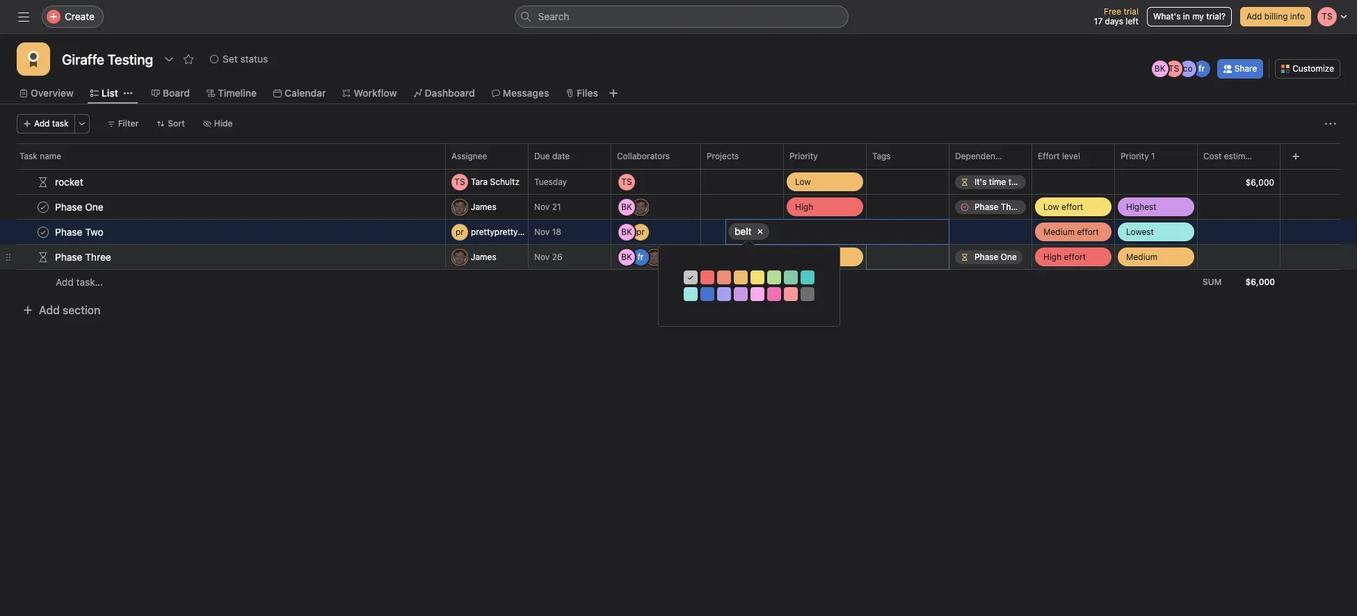 Task type: locate. For each thing, give the bounding box(es) containing it.
collaborators
[[617, 151, 670, 161]]

effort up 'medium effort'
[[1062, 201, 1084, 212]]

add tab image
[[608, 88, 619, 99]]

create button
[[42, 6, 104, 28]]

effort down the medium effort dropdown button
[[1064, 252, 1086, 262]]

row containing ts
[[0, 168, 1358, 196]]

0 vertical spatial ts
[[1169, 63, 1180, 74]]

high for high
[[795, 201, 814, 212]]

Completed checkbox
[[35, 224, 51, 240]]

Phase Two text field
[[52, 225, 108, 239]]

add for add billing info
[[1247, 11, 1263, 22]]

due
[[534, 151, 550, 161]]

medium inside dropdown button
[[1044, 226, 1075, 237]]

0 horizontal spatial priority
[[790, 151, 818, 161]]

effort level
[[1038, 151, 1081, 161]]

priority 1
[[1121, 151, 1156, 161]]

medium inside 'popup button'
[[1127, 252, 1158, 262]]

add left task on the top of page
[[34, 118, 50, 129]]

task
[[52, 118, 69, 129]]

high inside "dropdown button"
[[795, 201, 814, 212]]

high
[[795, 201, 814, 212], [1044, 252, 1062, 262]]

high effort
[[1044, 252, 1086, 262]]

2 ja from the top
[[455, 252, 464, 262]]

list link
[[90, 86, 118, 101]]

high down low popup button
[[795, 201, 814, 212]]

nov 18
[[534, 227, 561, 237]]

1 vertical spatial effort
[[1078, 226, 1099, 237]]

nov for nov 21
[[534, 202, 550, 212]]

nov left 26
[[534, 252, 550, 262]]

add left billing
[[1247, 11, 1263, 22]]

26
[[552, 252, 563, 262]]

in
[[1183, 11, 1190, 22]]

belt row
[[729, 223, 933, 244]]

— button
[[1115, 169, 1198, 194]]

linked projects for rocket cell
[[701, 169, 784, 195]]

ja up pr on the top left of the page
[[455, 201, 464, 212]]

0 vertical spatial high
[[795, 201, 814, 212]]

0 vertical spatial low
[[795, 176, 811, 187]]

james down tara
[[471, 201, 497, 212]]

add task button
[[17, 114, 75, 134]]

effort for high effort
[[1064, 252, 1086, 262]]

medium
[[1044, 226, 1075, 237], [1127, 252, 1158, 262]]

1 horizontal spatial low
[[1044, 201, 1060, 212]]

due date
[[534, 151, 570, 161]]

1 vertical spatial low
[[1044, 201, 1060, 212]]

high for high effort
[[1044, 252, 1062, 262]]

james for nov 26
[[471, 252, 497, 262]]

ts left tara
[[455, 176, 465, 187]]

ja for nov 26
[[455, 252, 464, 262]]

completed image
[[35, 224, 51, 240]]

completed image
[[35, 199, 51, 215]]

left
[[1126, 16, 1139, 26]]

dashboard link
[[414, 86, 475, 101]]

nov
[[534, 202, 550, 212], [534, 227, 550, 237], [534, 252, 550, 262]]

1 vertical spatial nov
[[534, 227, 550, 237]]

None text field
[[58, 47, 157, 72], [1204, 177, 1280, 188], [774, 223, 785, 240], [58, 47, 157, 72], [1204, 177, 1280, 188], [774, 223, 785, 240]]

high inside popup button
[[1044, 252, 1062, 262]]

task
[[19, 151, 37, 161]]

phase one cell
[[0, 194, 446, 220]]

billing
[[1265, 11, 1288, 22]]

0 vertical spatial ja
[[455, 201, 464, 212]]

medium down "lowest"
[[1127, 252, 1158, 262]]

1 nov from the top
[[534, 202, 550, 212]]

1 horizontal spatial medium
[[1127, 252, 1158, 262]]

low effort
[[1044, 201, 1084, 212]]

my
[[1193, 11, 1204, 22]]

tags for rocket cell
[[866, 169, 950, 195]]

workflow link
[[343, 86, 397, 101]]

1 vertical spatial ts
[[455, 176, 465, 187]]

days
[[1105, 16, 1124, 26]]

add billing info
[[1247, 11, 1305, 22]]

fr
[[1199, 63, 1205, 74]]

effort inside dropdown button
[[1078, 226, 1099, 237]]

add task… row
[[0, 269, 1358, 295]]

low for low effort
[[1044, 201, 1060, 212]]

1 ja from the top
[[455, 201, 464, 212]]

0 vertical spatial james
[[471, 201, 497, 212]]

more actions image
[[1326, 118, 1337, 129]]

1 priority from the left
[[790, 151, 818, 161]]

tara
[[471, 176, 488, 187]]

1 vertical spatial medium
[[1127, 252, 1158, 262]]

ja down pr on the top left of the page
[[455, 252, 464, 262]]

add inside row
[[56, 276, 74, 288]]

$6,000
[[1246, 277, 1275, 287]]

Completed checkbox
[[35, 199, 51, 215]]

medium effort button
[[1033, 220, 1115, 244]]

highest
[[1127, 201, 1157, 212]]

set status
[[223, 53, 268, 65]]

0 horizontal spatial ts
[[455, 176, 465, 187]]

details image
[[429, 228, 437, 236]]

0 horizontal spatial high
[[795, 201, 814, 212]]

ts
[[1169, 63, 1180, 74], [455, 176, 465, 187]]

add section button
[[17, 298, 106, 323]]

low
[[795, 176, 811, 187], [1044, 201, 1060, 212]]

2 vertical spatial nov
[[534, 252, 550, 262]]

1 vertical spatial james
[[471, 252, 497, 262]]

timeline link
[[207, 86, 257, 101]]

nov left 21 on the left of page
[[534, 202, 550, 212]]

tags
[[873, 151, 891, 161]]

rocket cell
[[0, 169, 446, 195]]

0 vertical spatial medium
[[1044, 226, 1075, 237]]

2 vertical spatial effort
[[1064, 252, 1086, 262]]

james for nov 21
[[471, 201, 497, 212]]

high down 'medium effort'
[[1044, 252, 1062, 262]]

search list box
[[515, 6, 849, 28]]

medium for medium effort
[[1044, 226, 1075, 237]]

messages
[[503, 87, 549, 99]]

low up high "dropdown button" at the right of the page
[[795, 176, 811, 187]]

add left "section"
[[39, 304, 60, 317]]

projects
[[707, 151, 739, 161]]

nov inside row
[[534, 227, 550, 237]]

1 james from the top
[[471, 201, 497, 212]]

ja
[[455, 201, 464, 212], [455, 252, 464, 262]]

low up 'medium effort'
[[1044, 201, 1060, 212]]

add left task…
[[56, 276, 74, 288]]

level
[[1063, 151, 1081, 161]]

effort for low effort
[[1062, 201, 1084, 212]]

medium down low effort
[[1044, 226, 1075, 237]]

nov 26
[[534, 252, 563, 262]]

3 nov from the top
[[534, 252, 550, 262]]

0 vertical spatial nov
[[534, 202, 550, 212]]

2 nov from the top
[[534, 227, 550, 237]]

priority left 1
[[1121, 151, 1149, 161]]

james down pr button
[[471, 252, 497, 262]]

1 horizontal spatial priority
[[1121, 151, 1149, 161]]

trial
[[1124, 6, 1139, 17]]

0 vertical spatial effort
[[1062, 201, 1084, 212]]

set
[[223, 53, 238, 65]]

timeline
[[218, 87, 257, 99]]

add task…
[[56, 276, 103, 288]]

effort
[[1062, 201, 1084, 212], [1078, 226, 1099, 237], [1064, 252, 1086, 262]]

add inside button
[[39, 304, 60, 317]]

nov left 18
[[534, 227, 550, 237]]

set status button
[[204, 49, 274, 69]]

priority up low popup button
[[790, 151, 818, 161]]

add task… button
[[56, 275, 103, 290]]

row
[[0, 143, 1358, 169], [0, 168, 1358, 196], [17, 168, 1341, 170], [0, 193, 1358, 221], [0, 218, 1358, 246], [0, 243, 1358, 271]]

low inside row
[[795, 176, 811, 187]]

add to starred image
[[183, 54, 194, 65]]

board link
[[152, 86, 190, 101]]

estimate
[[1224, 151, 1258, 161]]

task…
[[76, 276, 103, 288]]

hide
[[214, 118, 233, 129]]

— text field
[[1204, 253, 1280, 263]]

ribbon image
[[25, 51, 42, 67]]

21
[[552, 202, 561, 212]]

1 vertical spatial high
[[1044, 252, 1062, 262]]

2 priority from the left
[[1121, 151, 1149, 161]]

Phase Three text field
[[52, 250, 115, 264]]

1 vertical spatial ja
[[455, 252, 464, 262]]

0 horizontal spatial medium
[[1044, 226, 1075, 237]]

0 horizontal spatial low
[[795, 176, 811, 187]]

add inside button
[[34, 118, 50, 129]]

lowest button
[[1115, 220, 1198, 244]]

1 horizontal spatial ts
[[1169, 63, 1180, 74]]

ts right the bk
[[1169, 63, 1180, 74]]

1
[[1152, 151, 1156, 161]]

belt link
[[729, 223, 769, 240]]

search button
[[515, 6, 849, 28]]

1 horizontal spatial high
[[1044, 252, 1062, 262]]

2 james from the top
[[471, 252, 497, 262]]

effort down low effort popup button
[[1078, 226, 1099, 237]]

share
[[1235, 63, 1258, 74]]

filter
[[118, 118, 139, 129]]

row containing task name
[[0, 143, 1358, 169]]

add
[[1247, 11, 1263, 22], [34, 118, 50, 129], [56, 276, 74, 288], [39, 304, 60, 317]]



Task type: vqa. For each thing, say whether or not it's contained in the screenshot.
the leftmost More section actions image
no



Task type: describe. For each thing, give the bounding box(es) containing it.
customize button
[[1276, 59, 1341, 79]]

add field image
[[1292, 152, 1301, 161]]

add for add section
[[39, 304, 60, 317]]

sort
[[168, 118, 185, 129]]

dashboard
[[425, 87, 475, 99]]

effort
[[1038, 151, 1060, 161]]

cost
[[1204, 151, 1222, 161]]

phase three cell
[[0, 244, 446, 270]]

schultz
[[490, 176, 520, 187]]

effort for medium effort
[[1078, 226, 1099, 237]]

what's
[[1154, 11, 1181, 22]]

show options image
[[1178, 152, 1186, 161]]

board
[[163, 87, 190, 99]]

medium for medium
[[1127, 252, 1158, 262]]

calendar link
[[273, 86, 326, 101]]

tab actions image
[[124, 89, 132, 97]]

17
[[1094, 16, 1103, 26]]

name
[[40, 151, 61, 161]]

low effort button
[[1033, 195, 1115, 219]]

bk
[[1155, 63, 1166, 74]]

filter button
[[101, 114, 145, 134]]

nov 21
[[534, 202, 561, 212]]

free
[[1104, 6, 1122, 17]]

show options image
[[164, 54, 175, 65]]

section
[[63, 304, 100, 317]]

medium effort
[[1044, 226, 1099, 237]]

add section
[[39, 304, 100, 317]]

tuesday
[[534, 177, 567, 187]]

nov for nov 26
[[534, 252, 550, 262]]

more actions image
[[78, 120, 86, 128]]

free trial 17 days left
[[1094, 6, 1139, 26]]

search
[[538, 10, 570, 22]]

info
[[1291, 11, 1305, 22]]

date
[[552, 151, 570, 161]]

belt cell
[[729, 223, 769, 240]]

messages link
[[492, 86, 549, 101]]

rocket text field
[[52, 175, 87, 189]]

expand sidebar image
[[18, 11, 29, 22]]

details image
[[429, 253, 437, 261]]

high effort button
[[1033, 245, 1115, 269]]

workflow
[[354, 87, 397, 99]]

priority for priority
[[790, 151, 818, 161]]

lowest
[[1127, 226, 1154, 237]]

dependencies image
[[38, 176, 49, 188]]

dependencies image
[[38, 252, 49, 263]]

tara schultz
[[471, 176, 520, 187]]

assignee
[[452, 151, 487, 161]]

header untitled section tree grid
[[0, 168, 1358, 295]]

ja for nov 21
[[455, 201, 464, 212]]

what's in my trial? button
[[1147, 7, 1232, 26]]

highest button
[[1115, 195, 1198, 219]]

share button
[[1218, 59, 1264, 79]]

add for add task
[[34, 118, 50, 129]]

Phase One text field
[[52, 200, 108, 214]]

nov for nov 18
[[534, 227, 550, 237]]

low button
[[784, 170, 866, 194]]

sum
[[1203, 277, 1222, 287]]

add task
[[34, 118, 69, 129]]

status
[[240, 53, 268, 65]]

pr button
[[452, 224, 525, 240]]

add billing info button
[[1241, 7, 1312, 26]]

18
[[552, 227, 561, 237]]

— text field
[[1204, 228, 1280, 238]]

sort button
[[151, 114, 191, 134]]

high button
[[784, 195, 866, 219]]

overview link
[[19, 86, 74, 101]]

dependencies
[[955, 151, 1012, 161]]

calendar
[[285, 87, 326, 99]]

customize
[[1293, 63, 1335, 74]]

files link
[[566, 86, 598, 101]]

overview
[[31, 87, 74, 99]]

priority for priority 1
[[1121, 151, 1149, 161]]

—
[[1124, 178, 1130, 186]]

pr
[[456, 226, 464, 237]]

low for low
[[795, 176, 811, 187]]

task name
[[19, 151, 61, 161]]

add for add task…
[[56, 276, 74, 288]]

ts inside row
[[455, 176, 465, 187]]

cost estimate
[[1204, 151, 1258, 161]]

create
[[65, 10, 95, 22]]

medium button
[[1115, 245, 1198, 269]]

row containing pr
[[0, 218, 1358, 246]]

belt
[[735, 225, 752, 237]]

what's in my trial?
[[1154, 11, 1226, 22]]

files
[[577, 87, 598, 99]]

list
[[101, 87, 118, 99]]

phase two cell
[[0, 219, 446, 245]]

trial?
[[1207, 11, 1226, 22]]



